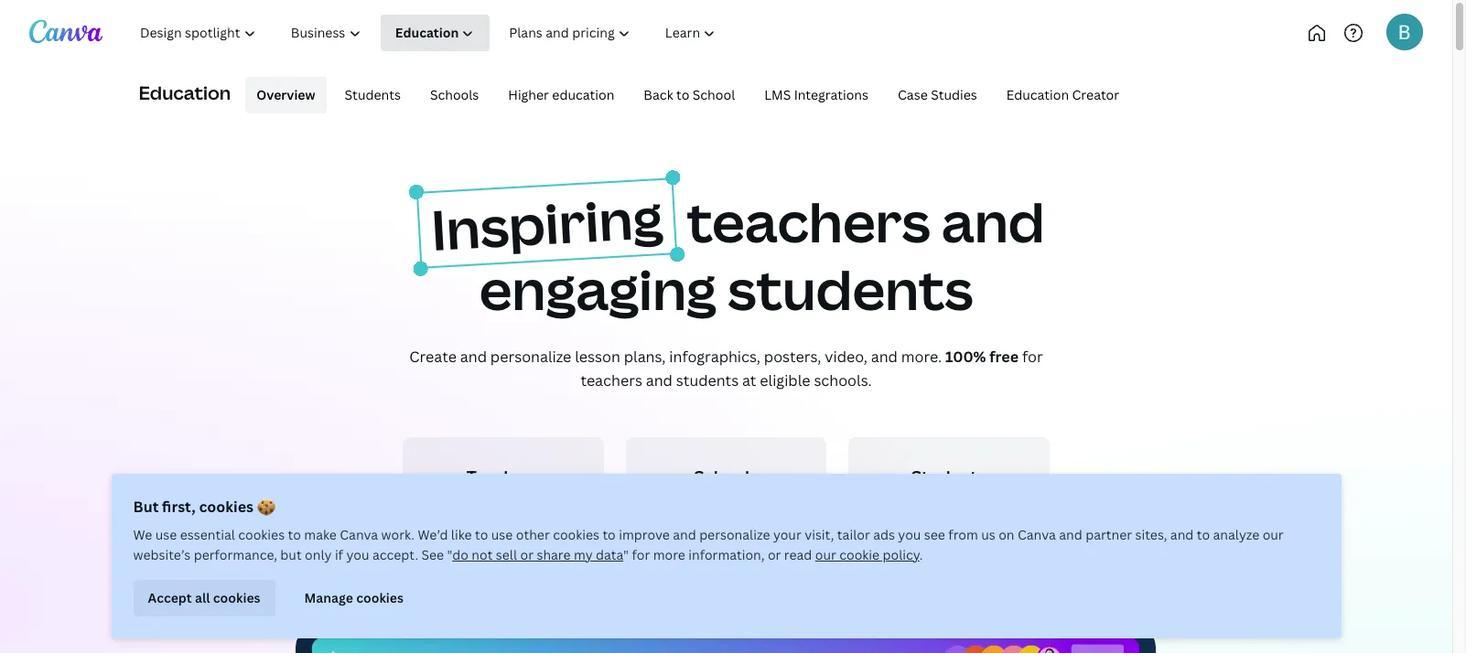 Task type: vqa. For each thing, say whether or not it's contained in the screenshot.
not
yes



Task type: describe. For each thing, give the bounding box(es) containing it.
0 horizontal spatial for
[[632, 546, 650, 564]]

but first, cookies 🍪
[[133, 497, 275, 517]]

manage cookies
[[304, 589, 404, 607]]

work.
[[381, 526, 415, 544]]

visit,
[[805, 526, 834, 544]]

higher education link
[[497, 77, 626, 114]]

see
[[924, 526, 946, 544]]

to up but
[[288, 526, 301, 544]]

teachers
[[467, 466, 540, 488]]

0 horizontal spatial personalize
[[491, 347, 572, 367]]

personalize inside the we use essential cookies to make canva work. we'd like to use other cookies to improve and personalize your visit, tailor ads you see from us on canva and partner sites, and to analyze our website's performance, but only if you accept. see "
[[699, 526, 770, 544]]

and inside for teachers and students at eligible schools.
[[646, 370, 673, 391]]

other
[[516, 526, 550, 544]]

analyze
[[1213, 526, 1260, 544]]

not
[[472, 546, 493, 564]]

case studies link
[[887, 77, 988, 114]]

plans,
[[624, 347, 666, 367]]

education for education
[[139, 80, 231, 105]]

schools link
[[419, 77, 490, 114]]

.
[[920, 546, 923, 564]]

engaging
[[479, 252, 717, 327]]

if
[[335, 546, 343, 564]]

free
[[990, 347, 1019, 367]]

to up 'data'
[[603, 526, 616, 544]]

education creator link
[[996, 77, 1131, 114]]

share
[[537, 546, 571, 564]]

" inside the we use essential cookies to make canva work. we'd like to use other cookies to improve and personalize your visit, tailor ads you see from us on canva and partner sites, and to analyze our website's performance, but only if you accept. see "
[[447, 546, 452, 564]]

lms integrations
[[765, 86, 869, 103]]

lesson
[[575, 347, 621, 367]]

lms
[[765, 86, 791, 103]]

higher
[[508, 86, 549, 103]]

cookies up essential
[[199, 497, 254, 517]]

information,
[[689, 546, 765, 564]]

eligible
[[760, 370, 811, 391]]

cookies down the 🍪
[[238, 526, 285, 544]]

tailor
[[837, 526, 870, 544]]

we'd
[[418, 526, 448, 544]]

2 " from the left
[[623, 546, 629, 564]]

cookies up my at bottom
[[553, 526, 600, 544]]

0 vertical spatial students
[[345, 86, 401, 103]]

performance,
[[194, 546, 277, 564]]

cookies inside button
[[213, 589, 260, 607]]

accept all cookies button
[[133, 580, 275, 617]]

do
[[452, 546, 469, 564]]

sell
[[496, 546, 517, 564]]

1 horizontal spatial teachers
[[687, 184, 931, 259]]

all
[[195, 589, 210, 607]]

overview link
[[246, 77, 326, 114]]

creator
[[1072, 86, 1120, 103]]

see
[[422, 546, 444, 564]]

education
[[552, 86, 615, 103]]

back
[[644, 86, 673, 103]]

studies
[[931, 86, 977, 103]]

us
[[982, 526, 996, 544]]

infographics,
[[669, 347, 761, 367]]

ads
[[873, 526, 895, 544]]

students link
[[334, 77, 412, 114]]

schools inside schools link
[[430, 86, 479, 103]]

create and personalize lesson plans, infographics, posters, video, and more. 100% free
[[410, 347, 1019, 367]]

our cookie policy link
[[815, 546, 920, 564]]

posters,
[[764, 347, 822, 367]]

1 vertical spatial schools
[[694, 466, 759, 488]]

website's
[[133, 546, 191, 564]]

first,
[[162, 497, 196, 517]]

1 or from the left
[[520, 546, 534, 564]]

teachers and
[[687, 184, 1045, 259]]

make
[[304, 526, 337, 544]]

🍪
[[257, 497, 275, 517]]

but
[[133, 497, 159, 517]]

manage cookies button
[[290, 580, 418, 617]]

schools.
[[814, 370, 872, 391]]

do not sell or share my data link
[[452, 546, 623, 564]]

integrations
[[794, 86, 869, 103]]

1 horizontal spatial you
[[898, 526, 921, 544]]

inspiring
[[429, 179, 665, 267]]

for inside for teachers and students at eligible schools.
[[1022, 347, 1043, 367]]



Task type: locate. For each thing, give the bounding box(es) containing it.
higher education
[[508, 86, 615, 103]]

use up website's at the left bottom of page
[[155, 526, 177, 544]]

our down visit,
[[815, 546, 837, 564]]

0 horizontal spatial or
[[520, 546, 534, 564]]

1 horizontal spatial schools
[[694, 466, 759, 488]]

to right like
[[475, 526, 488, 544]]

cookies right all
[[213, 589, 260, 607]]

or left read
[[768, 546, 781, 564]]

0 horizontal spatial students
[[345, 86, 401, 103]]

students up see
[[911, 466, 987, 488]]

2 use from the left
[[491, 526, 513, 544]]

for down improve
[[632, 546, 650, 564]]

create
[[410, 347, 457, 367]]

you up "policy"
[[898, 526, 921, 544]]

0 horizontal spatial canva
[[340, 526, 378, 544]]

students
[[728, 252, 973, 327], [676, 370, 739, 391]]

we use essential cookies to make canva work. we'd like to use other cookies to improve and personalize your visit, tailor ads you see from us on canva and partner sites, and to analyze our website's performance, but only if you accept. see "
[[133, 526, 1284, 564]]

on
[[999, 526, 1015, 544]]

0 horizontal spatial use
[[155, 526, 177, 544]]

teachers inside for teachers and students at eligible schools.
[[581, 370, 643, 391]]

or
[[520, 546, 534, 564], [768, 546, 781, 564]]

1 horizontal spatial personalize
[[699, 526, 770, 544]]

1 vertical spatial you
[[346, 546, 369, 564]]

use
[[155, 526, 177, 544], [491, 526, 513, 544]]

video,
[[825, 347, 868, 367]]

you right if
[[346, 546, 369, 564]]

1 horizontal spatial education
[[1007, 86, 1069, 103]]

education
[[139, 80, 231, 105], [1007, 86, 1069, 103]]

1 horizontal spatial canva
[[1018, 526, 1056, 544]]

our right the analyze
[[1263, 526, 1284, 544]]

1 vertical spatial students
[[911, 466, 987, 488]]

students left schools link
[[345, 86, 401, 103]]

sites,
[[1136, 526, 1168, 544]]

cookies inside "button"
[[356, 589, 404, 607]]

100%
[[946, 347, 986, 367]]

personalize up information, at the bottom
[[699, 526, 770, 544]]

engaging students
[[479, 252, 973, 327]]

students inside for teachers and students at eligible schools.
[[676, 370, 739, 391]]

schools up the we use essential cookies to make canva work. we'd like to use other cookies to improve and personalize your visit, tailor ads you see from us on canva and partner sites, and to analyze our website's performance, but only if you accept. see "
[[694, 466, 759, 488]]

improve
[[619, 526, 670, 544]]

accept
[[148, 589, 192, 607]]

case studies
[[898, 86, 977, 103]]

0 vertical spatial you
[[898, 526, 921, 544]]

1 horizontal spatial students
[[911, 466, 987, 488]]

back to school link
[[633, 77, 746, 114]]

only
[[305, 546, 332, 564]]

1 vertical spatial teachers
[[581, 370, 643, 391]]

but
[[280, 546, 302, 564]]

0 horizontal spatial "
[[447, 546, 452, 564]]

personalize left lesson
[[491, 347, 572, 367]]

top level navigation element
[[124, 15, 794, 51]]

case
[[898, 86, 928, 103]]

your
[[773, 526, 802, 544]]

essential
[[180, 526, 235, 544]]

0 vertical spatial students
[[728, 252, 973, 327]]

overview
[[257, 86, 315, 103]]

menu bar containing overview
[[238, 77, 1131, 114]]

you
[[898, 526, 921, 544], [346, 546, 369, 564]]

cookies
[[199, 497, 254, 517], [238, 526, 285, 544], [553, 526, 600, 544], [213, 589, 260, 607], [356, 589, 404, 607]]

more.
[[901, 347, 942, 367]]

our inside the we use essential cookies to make canva work. we'd like to use other cookies to improve and personalize your visit, tailor ads you see from us on canva and partner sites, and to analyze our website's performance, but only if you accept. see "
[[1263, 526, 1284, 544]]

0 horizontal spatial our
[[815, 546, 837, 564]]

from
[[949, 526, 978, 544]]

for teachers and students at eligible schools.
[[581, 347, 1043, 391]]

0 horizontal spatial you
[[346, 546, 369, 564]]

manage
[[304, 589, 353, 607]]

cookies down accept.
[[356, 589, 404, 607]]

school
[[693, 86, 735, 103]]

education creator
[[1007, 86, 1120, 103]]

education for education creator
[[1007, 86, 1069, 103]]

1 " from the left
[[447, 546, 452, 564]]

0 horizontal spatial schools
[[430, 86, 479, 103]]

accept.
[[372, 546, 418, 564]]

teachers
[[687, 184, 931, 259], [581, 370, 643, 391]]

0 vertical spatial our
[[1263, 526, 1284, 544]]

accept all cookies
[[148, 589, 260, 607]]

canva up if
[[340, 526, 378, 544]]

to
[[676, 86, 690, 103], [288, 526, 301, 544], [475, 526, 488, 544], [603, 526, 616, 544], [1197, 526, 1210, 544]]

menu bar
[[238, 77, 1131, 114]]

our
[[1263, 526, 1284, 544], [815, 546, 837, 564]]

" right the see
[[447, 546, 452, 564]]

1 horizontal spatial for
[[1022, 347, 1043, 367]]

cookie
[[840, 546, 880, 564]]

"
[[447, 546, 452, 564], [623, 546, 629, 564]]

to left the analyze
[[1197, 526, 1210, 544]]

schools down 'top level navigation' element
[[430, 86, 479, 103]]

1 vertical spatial our
[[815, 546, 837, 564]]

for right free
[[1022, 347, 1043, 367]]

1 horizontal spatial our
[[1263, 526, 1284, 544]]

more
[[653, 546, 686, 564]]

partner
[[1086, 526, 1132, 544]]

1 horizontal spatial "
[[623, 546, 629, 564]]

students down create and personalize lesson plans, infographics, posters, video, and more. 100% free
[[676, 370, 739, 391]]

students
[[345, 86, 401, 103], [911, 466, 987, 488]]

we
[[133, 526, 152, 544]]

use up "sell"
[[491, 526, 513, 544]]

1 horizontal spatial use
[[491, 526, 513, 544]]

1 use from the left
[[155, 526, 177, 544]]

canva right the on
[[1018, 526, 1056, 544]]

1 horizontal spatial or
[[768, 546, 781, 564]]

0 vertical spatial schools
[[430, 86, 479, 103]]

or right "sell"
[[520, 546, 534, 564]]

2 or from the left
[[768, 546, 781, 564]]

0 horizontal spatial teachers
[[581, 370, 643, 391]]

1 canva from the left
[[340, 526, 378, 544]]

0 vertical spatial teachers
[[687, 184, 931, 259]]

1 vertical spatial students
[[676, 370, 739, 391]]

policy
[[883, 546, 920, 564]]

my
[[574, 546, 593, 564]]

read
[[784, 546, 812, 564]]

1 vertical spatial personalize
[[699, 526, 770, 544]]

and
[[942, 184, 1045, 259], [460, 347, 487, 367], [871, 347, 898, 367], [646, 370, 673, 391], [673, 526, 696, 544], [1059, 526, 1083, 544], [1171, 526, 1194, 544]]

" down improve
[[623, 546, 629, 564]]

1 vertical spatial for
[[632, 546, 650, 564]]

like
[[451, 526, 472, 544]]

students up 'video,'
[[728, 252, 973, 327]]

data
[[596, 546, 623, 564]]

2 canva from the left
[[1018, 526, 1056, 544]]

back to school
[[644, 86, 735, 103]]

0 horizontal spatial education
[[139, 80, 231, 105]]

to right back
[[676, 86, 690, 103]]

0 vertical spatial for
[[1022, 347, 1043, 367]]

0 vertical spatial personalize
[[491, 347, 572, 367]]

do not sell or share my data " for more information, or read our cookie policy .
[[452, 546, 923, 564]]

lms integrations link
[[754, 77, 880, 114]]

at
[[742, 370, 757, 391]]



